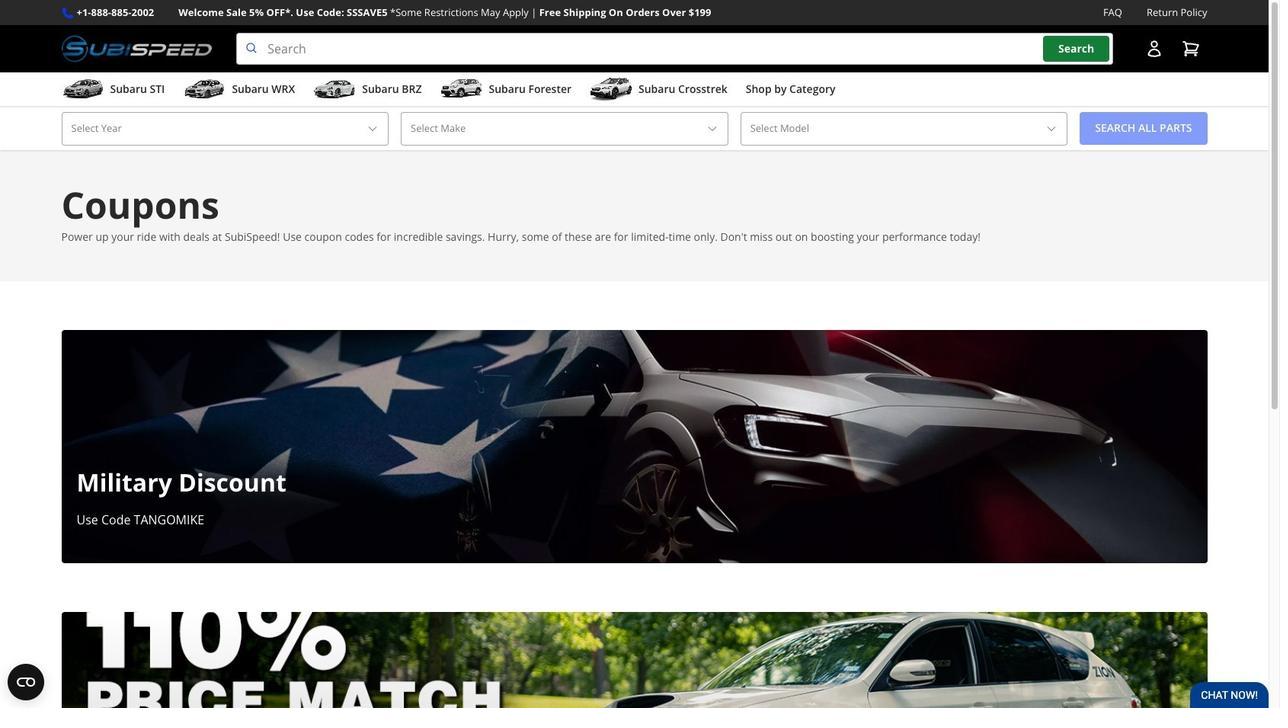 Task type: vqa. For each thing, say whether or not it's contained in the screenshot.
Earn Rewards image
no



Task type: describe. For each thing, give the bounding box(es) containing it.
Select Year button
[[61, 112, 389, 145]]

select make image
[[707, 123, 719, 135]]

select year image
[[367, 123, 379, 135]]

open widget image
[[8, 664, 44, 701]]

select model image
[[1046, 123, 1059, 135]]



Task type: locate. For each thing, give the bounding box(es) containing it.
a subaru crosstrek thumbnail image image
[[590, 78, 633, 101]]

Select Model button
[[741, 112, 1068, 145]]

a subaru sti thumbnail image image
[[61, 78, 104, 101]]

subispeed logo image
[[61, 33, 212, 65]]

Select Make button
[[401, 112, 729, 145]]

a subaru forester thumbnail image image
[[440, 78, 483, 101]]

a subaru brz thumbnail image image
[[314, 78, 356, 101]]

button image
[[1146, 40, 1164, 58]]

search input field
[[237, 33, 1114, 65]]

a subaru wrx thumbnail image image
[[183, 78, 226, 101]]



